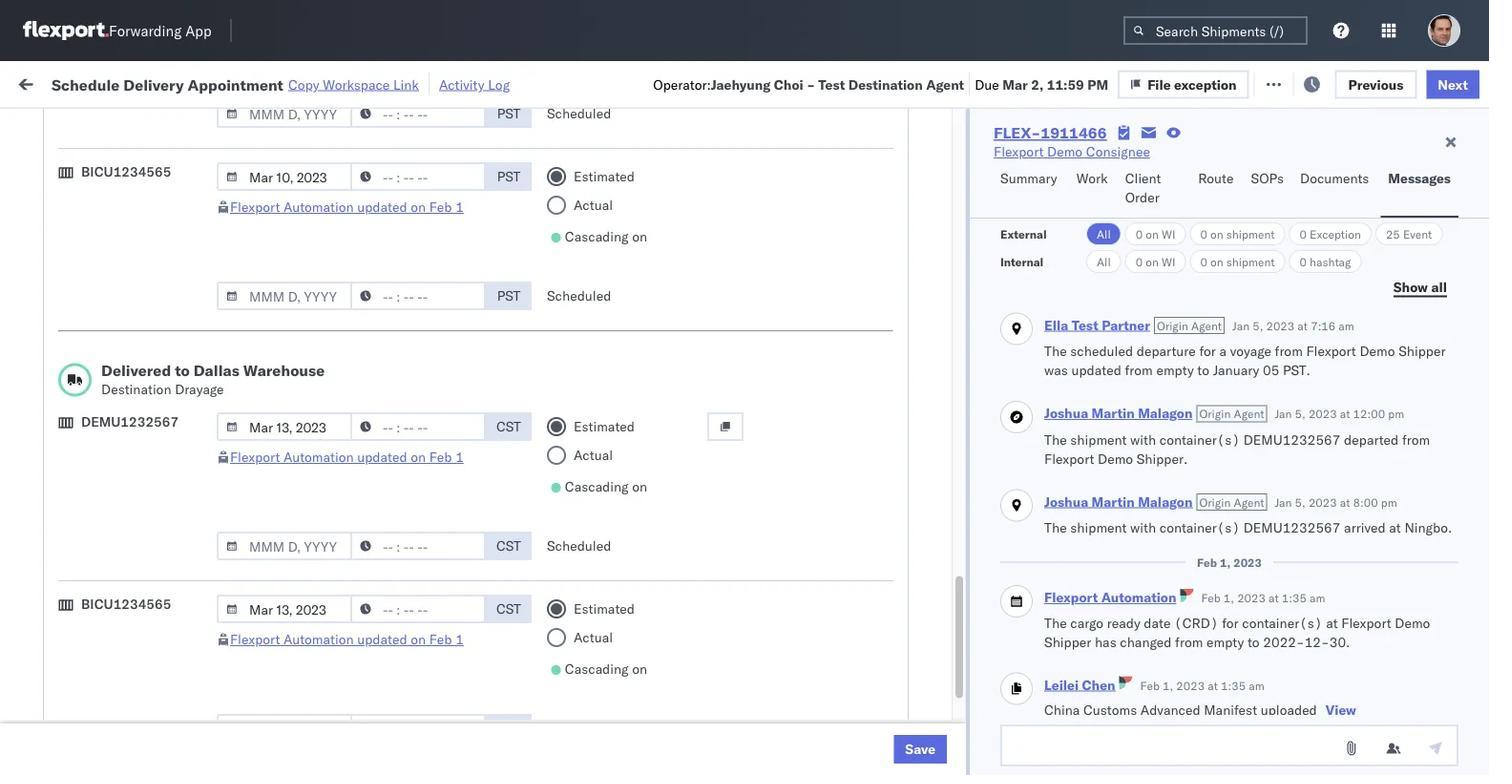Task type: locate. For each thing, give the bounding box(es) containing it.
2 the from the top
[[1045, 432, 1068, 448]]

at
[[400, 74, 412, 91], [1298, 319, 1309, 333], [1341, 407, 1351, 422], [1341, 496, 1351, 510], [1390, 520, 1402, 537], [1269, 592, 1280, 606], [1327, 615, 1339, 632], [1208, 679, 1219, 693]]

flexport automation updated on feb 1 down 9:30
[[230, 631, 464, 648]]

1 vertical spatial upload customs clearance documents
[[44, 431, 209, 467]]

consignee inside 'button'
[[833, 156, 888, 170]]

4 ocean from the top
[[585, 316, 624, 332]]

3 estimated from the top
[[574, 601, 635, 617]]

client left name at the top of page
[[709, 156, 740, 170]]

0 vertical spatial confirm pickup from los angeles, ca button
[[44, 556, 271, 596]]

0 vertical spatial otter products, llc
[[833, 274, 953, 290]]

2 digital from the top
[[1050, 400, 1090, 416]]

for inside the scheduled departure for a voyage from flexport demo shipper was updated from empty to january 05 pst.
[[1200, 343, 1217, 360]]

2 flex-1911408 from the top
[[1054, 232, 1154, 248]]

2 bicu1234565 from the top
[[81, 596, 171, 613]]

12:00 for integration test account - on ag
[[308, 442, 345, 458]]

0 vertical spatial honeywell
[[833, 484, 896, 500]]

5 ocean lcl from the top
[[585, 610, 651, 627]]

am
[[340, 610, 362, 627], [348, 652, 370, 669], [340, 694, 362, 711]]

2 vertical spatial upload
[[44, 693, 87, 710]]

joshua martin malagon origin agent up shipper.
[[1045, 405, 1265, 422]]

pm down -- : -- -- text box
[[348, 316, 369, 332]]

mawb1234
[[1301, 358, 1375, 374], [1301, 400, 1375, 416]]

cascading on for 2nd mmm d, yyyy text box from the bottom of the page
[[565, 479, 648, 495]]

the inside the cargo ready date (crd) for container(s)  at flexport demo shipper has changed from empty to 2022-12-30.
[[1045, 615, 1068, 632]]

empty down departure
[[1157, 362, 1195, 379]]

shipper down the cargo
[[1045, 634, 1092, 651]]

-- : -- -- text field
[[351, 99, 486, 128], [351, 162, 486, 191], [351, 413, 486, 441], [351, 532, 486, 561], [351, 595, 486, 624], [351, 714, 486, 743]]

pst, for schedule delivery appointment 'link' related to 7:30 pm pst, feb 21, 2023
[[364, 526, 393, 543]]

forwarding app
[[109, 21, 212, 40]]

western down ella
[[997, 358, 1047, 374]]

mmm d, yyyy text field up 9:30
[[217, 532, 352, 561]]

4 cst from the top
[[497, 720, 521, 737]]

0 vertical spatial upload customs clearance documents link
[[44, 136, 271, 174]]

4 lcl from the top
[[627, 526, 651, 543]]

1 2150210 from the top
[[1096, 442, 1154, 458]]

container(s) inside the cargo ready date (crd) for container(s)  at flexport demo shipper has changed from empty to 2022-12-30.
[[1243, 615, 1323, 632]]

upload proof of delivery button
[[44, 692, 191, 713]]

2 maeu1234567 from the top
[[1177, 525, 1273, 542]]

1 vertical spatial 16,
[[432, 316, 452, 332]]

5, down pst.
[[1296, 407, 1306, 422]]

feb 1, 2023 at 1:35 am for flexport automation
[[1202, 592, 1326, 606]]

1911408 down has
[[1096, 652, 1154, 669]]

joshua martin malagon origin agent down shipper.
[[1045, 494, 1265, 511]]

ocean fcl for 11:59 pm pst, feb 23, 2023
[[585, 568, 651, 585]]

nyku9743990
[[1177, 273, 1271, 290], [1177, 315, 1271, 332]]

2 joshua from the top
[[1045, 494, 1089, 511]]

pm left 20,
[[348, 442, 369, 458]]

flex-1989365 button
[[1024, 143, 1157, 170], [1024, 143, 1157, 170]]

shipper inside the scheduled departure for a voyage from flexport demo shipper was updated from empty to january 05 pst.
[[1399, 343, 1446, 360]]

4 ocean fcl from the top
[[585, 652, 651, 669]]

25, down '24,'
[[433, 652, 453, 669]]

2,
[[1032, 76, 1044, 92]]

7:30
[[308, 526, 337, 543]]

upload down international
[[44, 431, 87, 448]]

2 upload customs clearance documents button from the top
[[44, 430, 271, 470]]

1 vertical spatial flxt00001977428a
[[1301, 526, 1433, 543]]

leilei chen
[[1045, 677, 1116, 694]]

at left risk
[[400, 74, 412, 91]]

am right 9:00
[[340, 694, 362, 711]]

with inside the shipment with container(s) demu1232567 departed from flexport demo shipper.
[[1131, 432, 1157, 448]]

all
[[1432, 278, 1448, 295]]

0 vertical spatial actual
[[574, 197, 613, 213]]

summary button
[[993, 161, 1070, 218]]

9:30
[[308, 610, 337, 627]]

flexport inside the scheduled departure for a voyage from flexport demo shipper was updated from empty to january 05 pst.
[[1307, 343, 1357, 360]]

agent inside ella test partner origin agent
[[1192, 319, 1223, 333]]

1 vertical spatial honeywell
[[833, 526, 896, 543]]

file exception button
[[1135, 68, 1266, 97], [1135, 68, 1266, 97], [1119, 70, 1250, 99], [1119, 70, 1250, 99]]

schedule pickup from los angeles, ca button for 11:59 pm pst, feb 14, 2023
[[44, 178, 271, 218]]

2 estimated from the top
[[574, 418, 635, 435]]

cascading for 3rd mmm d, yyyy text box from the bottom
[[565, 228, 629, 245]]

confirm pickup from los angeles, ca button for 11:59 pm pst, feb 23, 2023
[[44, 556, 271, 596]]

demu1232567 down jan 5, 2023 at 12:00 pm
[[1244, 432, 1341, 448]]

schedule delivery appointment copy workspace link
[[52, 75, 419, 94]]

flexport automation
[[1045, 590, 1177, 607]]

1 vertical spatial wi
[[1162, 255, 1176, 269]]

the for the shipment with container(s) demu1232567 arrived at ningbo.
[[1045, 520, 1068, 537]]

1 vertical spatial products,
[[868, 316, 926, 332]]

integration test account - western digital for schedule pickup from los angeles international airport
[[833, 358, 1090, 374]]

resize handle column header for workitem button
[[273, 148, 296, 776]]

0 vertical spatial mmm d, yyyy text field
[[217, 413, 352, 441]]

10:00
[[308, 148, 345, 164]]

0 horizontal spatial to
[[175, 361, 190, 380]]

joshua martin malagon origin agent
[[1045, 405, 1265, 422], [1045, 494, 1265, 511]]

the down was
[[1045, 432, 1068, 448]]

mmm d, yyyy text field down 7:30
[[217, 595, 352, 624]]

integration test account - on ag
[[709, 442, 914, 458], [833, 442, 1038, 458], [709, 694, 914, 711], [833, 694, 1038, 711]]

None text field
[[1001, 725, 1459, 767]]

with up shipper.
[[1131, 432, 1157, 448]]

origin for arrived
[[1200, 496, 1231, 510]]

1 mmm d, yyyy text field from the top
[[217, 413, 352, 441]]

sops
[[1252, 170, 1285, 187]]

the inside the scheduled departure for a voyage from flexport demo shipper was updated from empty to january 05 pst.
[[1045, 343, 1068, 360]]

2 vertical spatial actual
[[574, 629, 613, 646]]

1 vertical spatial am
[[348, 652, 370, 669]]

origin up the shipment with container(s) demu1232567 departed from flexport demo shipper.
[[1200, 407, 1231, 422]]

1 vertical spatial shipper
[[1045, 634, 1092, 651]]

-- : -- -- text field for 2nd mmm d, yyyy text box from the top of the page
[[351, 162, 486, 191]]

feb 1, 2023 at 1:35 am for leilei chen
[[1141, 679, 1265, 693]]

schedule delivery appointment for 11:59
[[44, 315, 235, 331]]

pm
[[1088, 76, 1109, 92], [348, 148, 369, 164], [348, 190, 369, 206], [348, 274, 369, 290], [348, 316, 369, 332], [348, 358, 369, 374], [348, 400, 369, 416], [348, 442, 369, 458], [340, 526, 361, 543], [348, 568, 369, 585]]

integration for schedule pickup from los angeles international airport
[[833, 358, 899, 374]]

container(s) inside the shipment with container(s) demu1232567 departed from flexport demo shipper.
[[1160, 432, 1241, 448]]

am right 9:30
[[340, 610, 362, 627]]

0 horizontal spatial shipper
[[1045, 634, 1092, 651]]

flxt00001977428a for 7:30 pm pst, feb 21, 2023
[[1301, 526, 1433, 543]]

pickup for 12:30 pm pst, feb 17, 2023
[[104, 347, 145, 364]]

forwarding
[[109, 21, 182, 40]]

1 western from the top
[[997, 358, 1047, 374]]

0 vertical spatial flex-1988285
[[1054, 274, 1154, 290]]

1:35 up 2022- at the bottom right
[[1283, 592, 1307, 606]]

shipper inside the cargo ready date (crd) for container(s)  at flexport demo shipper has changed from empty to 2022-12-30.
[[1045, 634, 1092, 651]]

2 upload from the top
[[44, 431, 87, 448]]

1 vertical spatial mawb1234
[[1301, 400, 1375, 416]]

1 vertical spatial integration test account - western digital
[[833, 400, 1090, 416]]

1 cst from the top
[[497, 418, 521, 435]]

1 vertical spatial digital
[[1050, 400, 1090, 416]]

1 vertical spatial schedule pickup from los angeles, ca button
[[44, 262, 271, 302]]

bicu1234565
[[81, 163, 171, 180], [81, 596, 171, 613]]

2 pst from the top
[[497, 168, 521, 185]]

0 horizontal spatial client
[[709, 156, 740, 170]]

shipment inside the shipment with container(s) demu1232567 departed from flexport demo shipper.
[[1071, 432, 1127, 448]]

1 vertical spatial pst
[[497, 168, 521, 185]]

0 vertical spatial 12:30
[[308, 358, 345, 374]]

12:00 up 7:30
[[308, 442, 345, 458]]

client
[[709, 156, 740, 170], [1126, 170, 1162, 187]]

1 vertical spatial llc
[[930, 316, 953, 332]]

2 otter products, llc from the top
[[833, 316, 953, 332]]

schedule delivery appointment link
[[44, 230, 235, 249], [44, 314, 235, 333], [44, 398, 235, 417], [44, 524, 235, 543]]

1, for leilei chen
[[1163, 679, 1174, 693]]

2 wi from the top
[[1162, 255, 1176, 269]]

automation up 7:30
[[284, 449, 354, 466]]

0 vertical spatial air
[[585, 148, 602, 164]]

3 schedule delivery appointment from the top
[[44, 399, 235, 415]]

0 vertical spatial malagon
[[1139, 405, 1193, 422]]

1 vertical spatial upload customs clearance documents link
[[44, 430, 271, 468]]

2 vertical spatial pst
[[497, 287, 521, 304]]

4 mmm d, yyyy text field from the top
[[217, 532, 352, 561]]

scheduled for 2nd mmm d, yyyy text box from the top of the page
[[547, 287, 612, 304]]

9:30 am pst, feb 24, 2023
[[308, 610, 482, 627]]

flexport automation updated on feb 1 for 2nd mmm d, yyyy text box from the top of the page's -- : -- -- text field
[[230, 199, 464, 215]]

2 mawb1234 from the top
[[1301, 400, 1375, 416]]

delivery for schedule delivery appointment 'link' corresponding to 12:30 pm pst, feb 17, 2023
[[104, 399, 153, 415]]

1 vertical spatial 12:00
[[308, 442, 345, 458]]

work right 'import'
[[207, 74, 241, 91]]

0 vertical spatial container(s)
[[1160, 432, 1241, 448]]

-- : -- -- text field for first mmm d, yyyy text box
[[351, 99, 486, 128]]

1, down the shipment with container(s) demu1232567 arrived at ningbo. at right
[[1221, 556, 1231, 570]]

1 confirm pickup from los angeles, ca from the top
[[44, 557, 250, 593]]

0 vertical spatial pst
[[497, 105, 521, 122]]

los for 12:30 pm pst, feb 17, 2023
[[180, 347, 201, 364]]

all
[[1097, 227, 1111, 241], [1097, 255, 1111, 269]]

1:35 up manifest
[[1222, 679, 1247, 693]]

3 schedule delivery appointment link from the top
[[44, 398, 235, 417]]

1988285
[[1096, 274, 1154, 290], [1096, 316, 1154, 332]]

cascading
[[565, 228, 629, 245], [565, 479, 629, 495], [565, 661, 629, 678]]

2023
[[447, 148, 481, 164], [456, 190, 489, 206], [456, 274, 489, 290], [456, 316, 489, 332], [1267, 319, 1295, 333], [456, 358, 489, 374], [456, 400, 489, 416], [1309, 407, 1338, 422], [456, 442, 489, 458], [1309, 496, 1338, 510], [447, 526, 481, 543], [1234, 556, 1263, 570], [456, 568, 489, 585], [1238, 592, 1266, 606], [448, 610, 482, 627], [457, 652, 490, 669], [1177, 679, 1205, 693], [448, 694, 482, 711]]

container(s) for arrived
[[1160, 520, 1241, 537]]

2 resize handle column header from the left
[[485, 148, 508, 776]]

2 vertical spatial am
[[1249, 679, 1265, 693]]

bicu1234565 up confirm delivery
[[81, 596, 171, 613]]

2 demo123 from the top
[[1301, 568, 1365, 585]]

4 schedule delivery appointment from the top
[[44, 525, 235, 542]]

clearance for 10:00 pm pst, feb 9, 2023
[[148, 137, 209, 154]]

0 vertical spatial schedule pickup from los angeles, ca button
[[44, 178, 271, 218]]

5, up the shipment with container(s) demu1232567 arrived at ningbo. at right
[[1296, 496, 1306, 510]]

schedule pickup from los angeles international airport link
[[44, 346, 271, 384]]

resize handle column header for the flex id button at the top of the page
[[1144, 148, 1167, 776]]

2 vertical spatial confirm
[[44, 651, 93, 668]]

airport
[[125, 366, 167, 383]]

wi up ella test partner origin agent
[[1162, 255, 1176, 269]]

mawb1234 down the 7:16 at the top right of the page
[[1301, 358, 1375, 374]]

1 upload customs clearance documents button from the top
[[44, 136, 271, 176]]

1 12:30 pm pst, feb 17, 2023 from the top
[[308, 358, 489, 374]]

1977428 up flexport automation at the bottom of the page
[[1096, 526, 1154, 543]]

digital for schedule pickup from los angeles international airport
[[1050, 358, 1090, 374]]

agent for the scheduled departure for a voyage from flexport demo shipper was updated from empty to january 05 pst.
[[1192, 319, 1223, 333]]

upload down filtered by:
[[44, 137, 87, 154]]

5 lcl from the top
[[627, 610, 651, 627]]

3 cst from the top
[[497, 601, 521, 617]]

2150210 for 12:00 pm pst, feb 20, 2023
[[1096, 442, 1154, 458]]

2022-
[[1264, 634, 1305, 651]]

flexport automation updated on feb 1 button for 2nd mmm d, yyyy text box from the top of the page's -- : -- -- text field
[[230, 199, 464, 215]]

0 vertical spatial with
[[1131, 432, 1157, 448]]

workitem
[[21, 156, 71, 170]]

delivery for 1st schedule delivery appointment 'link'
[[104, 231, 153, 247]]

upload customs clearance documents down ready
[[44, 137, 209, 173]]

western down was
[[997, 400, 1047, 416]]

11:59
[[1047, 76, 1085, 92], [308, 190, 345, 206], [308, 274, 345, 290], [308, 316, 345, 332], [308, 568, 345, 585]]

flex-1977428 for 9:30 am pst, feb 24, 2023
[[1054, 610, 1154, 627]]

9 ocean from the top
[[585, 652, 624, 669]]

to up drayage
[[175, 361, 190, 380]]

joshua martin malagon button for the shipment with container(s) demu1232567 departed from flexport demo shipper.
[[1045, 405, 1193, 422]]

1 vertical spatial 5,
[[1296, 407, 1306, 422]]

at up the china customs advanced manifest uploaded view
[[1208, 679, 1219, 693]]

2 martin from the top
[[1092, 494, 1135, 511]]

0 vertical spatial joshua martin malagon button
[[1045, 405, 1193, 422]]

2 flexport automation updated on feb 1 button from the top
[[230, 449, 464, 466]]

2 western from the top
[[997, 400, 1047, 416]]

2 all button from the top
[[1087, 250, 1122, 273]]

2 vertical spatial 5,
[[1296, 496, 1306, 510]]

otter right products
[[833, 316, 864, 332]]

1 vertical spatial customs
[[91, 431, 144, 448]]

pickup for 11:59 pm pst, feb 23, 2023
[[96, 557, 137, 574]]

2 flex-2001714 from the top
[[1054, 400, 1154, 416]]

16, down '14,' at left
[[432, 274, 452, 290]]

flexport demo consignee
[[994, 143, 1151, 160]]

1 schedule pickup from los angeles, ca link from the top
[[44, 178, 271, 216]]

3 ocean fcl from the top
[[585, 568, 651, 585]]

automation down 9:30
[[284, 631, 354, 648]]

confirm pickup from los angeles, ca
[[44, 557, 250, 593], [44, 599, 250, 635]]

5 -- : -- -- text field from the top
[[351, 595, 486, 624]]

0 vertical spatial flexport automation updated on feb 1 button
[[230, 199, 464, 215]]

pst,
[[372, 148, 402, 164], [372, 190, 402, 206], [372, 274, 402, 290], [372, 316, 402, 332], [372, 358, 402, 374], [372, 400, 402, 416], [372, 442, 402, 458], [364, 526, 393, 543], [372, 568, 402, 585], [365, 610, 394, 627], [373, 652, 403, 669], [365, 694, 394, 711]]

otter for schedule pickup from los angeles, ca
[[833, 274, 864, 290]]

0 vertical spatial flxt00001977428a
[[1301, 484, 1433, 500]]

at up 30. at the right of page
[[1327, 615, 1339, 632]]

1 vertical spatial air
[[585, 442, 602, 458]]

3 honeywell from the top
[[833, 610, 896, 627]]

for left work,
[[182, 118, 198, 133]]

container(s)
[[1160, 432, 1241, 448], [1160, 520, 1241, 537], [1243, 615, 1323, 632]]

schedule delivery appointment link for 7:30 pm pst, feb 21, 2023
[[44, 524, 235, 543]]

los inside schedule pickup from los angeles international airport
[[180, 347, 201, 364]]

0 vertical spatial 1988285
[[1096, 274, 1154, 290]]

departed
[[1345, 432, 1400, 448]]

3 schedule pickup from los angeles, ca link from the top
[[44, 472, 271, 511]]

origin inside ella test partner origin agent
[[1158, 319, 1189, 333]]

ella test partner button
[[1045, 317, 1151, 334]]

1 vertical spatial martin
[[1092, 494, 1135, 511]]

demo123 for 12:00 am pst, feb 25, 2023
[[1301, 652, 1365, 669]]

confirm for 11:59
[[44, 557, 93, 574]]

1 horizontal spatial 1:35
[[1283, 592, 1307, 606]]

from inside schedule pickup from los angeles international airport
[[149, 347, 177, 364]]

3 flexport automation updated on feb 1 from the top
[[230, 631, 464, 648]]

actual for mmm d, yyyy text field for demu1232567
[[574, 447, 613, 464]]

mawb1234 up "departed"
[[1301, 400, 1375, 416]]

5 resize handle column header from the left
[[800, 148, 823, 776]]

0 vertical spatial 2001714
[[1096, 358, 1154, 374]]

2 malagon from the top
[[1139, 494, 1193, 511]]

3 cascading from the top
[[565, 661, 629, 678]]

jan for departed
[[1276, 407, 1293, 422]]

ocean fcl for 12:00 am pst, feb 25, 2023
[[585, 652, 651, 669]]

the inside the shipment with container(s) demu1232567 departed from flexport demo shipper.
[[1045, 432, 1068, 448]]

batch action button
[[1354, 68, 1479, 97]]

documents for integration test account - on ag
[[44, 450, 113, 467]]

jan 5, 2023 at 12:00 pm
[[1276, 407, 1405, 422]]

honeywell
[[833, 484, 896, 500], [833, 526, 896, 543], [833, 610, 896, 627]]

digital down was
[[1050, 400, 1090, 416]]

uploaded
[[1261, 702, 1318, 719]]

flex-1977428 down flexport automation button
[[1054, 610, 1154, 627]]

0 vertical spatial maeu1234567
[[1177, 483, 1273, 500]]

resize handle column header for 'consignee' 'button'
[[991, 148, 1014, 776]]

2 0 on wi from the top
[[1136, 255, 1176, 269]]

0 vertical spatial 1:35
[[1283, 592, 1307, 606]]

2 cascading from the top
[[565, 479, 629, 495]]

integration test account - western digital
[[833, 358, 1090, 374], [833, 400, 1090, 416]]

mbltest1234
[[1301, 274, 1392, 290], [1301, 316, 1392, 332]]

demu1232567 down the cargo ready date (crd) for container(s)  at flexport demo shipper has changed from empty to 2022-12-30.
[[1177, 651, 1274, 668]]

2 confirm pickup from los angeles, ca link from the top
[[44, 598, 271, 637]]

1 vertical spatial flex-1988285
[[1054, 316, 1154, 332]]

flex-1977428 down shipper.
[[1054, 484, 1154, 500]]

0 vertical spatial wi
[[1162, 227, 1176, 241]]

operator: jaehyung choi - test destination agent
[[654, 76, 965, 92]]

0 vertical spatial upload customs clearance documents
[[44, 137, 209, 173]]

save button
[[894, 735, 948, 764]]

pm up 1911466 on the right top of the page
[[1088, 76, 1109, 92]]

9 resize handle column header from the left
[[1441, 148, 1464, 776]]

1 demo123 from the top
[[1301, 232, 1365, 248]]

jan for arrived
[[1276, 496, 1293, 510]]

2 1988285 from the top
[[1096, 316, 1154, 332]]

2 11:59 pm pst, feb 16, 2023 from the top
[[308, 316, 489, 332]]

shipper down show all button
[[1399, 343, 1446, 360]]

work
[[207, 74, 241, 91], [1077, 170, 1109, 187]]

1 flex-1977428 from the top
[[1054, 484, 1154, 500]]

flex-1911408 down work button
[[1054, 232, 1154, 248]]

feb 1, 2023 at 1:35 am
[[1202, 592, 1326, 606], [1141, 679, 1265, 693]]

0 on shipment
[[1201, 227, 1276, 241], [1201, 255, 1276, 269]]

1 vertical spatial am
[[1310, 592, 1326, 606]]

1977428 down shipper.
[[1096, 484, 1154, 500]]

7 resize handle column header from the left
[[1144, 148, 1167, 776]]

2 vertical spatial honeywell - test account
[[833, 610, 990, 627]]

flxt00001977428a up arrived
[[1301, 484, 1433, 500]]

17, for schedule delivery appointment
[[432, 400, 452, 416]]

3 schedule delivery appointment button from the top
[[44, 398, 235, 419]]

flexport automation updated on feb 1 up 7:30
[[230, 449, 464, 466]]

snoozed : no
[[395, 118, 463, 133]]

1 bicu1234565 from the top
[[81, 163, 171, 180]]

0 hashtag
[[1300, 255, 1352, 269]]

2 mbltest1234 from the top
[[1301, 316, 1392, 332]]

Search Shipments (/) text field
[[1124, 16, 1309, 45]]

2 2001714 from the top
[[1096, 400, 1154, 416]]

1 all button from the top
[[1087, 223, 1122, 245]]

log
[[488, 76, 510, 93]]

pm for departed
[[1389, 407, 1405, 422]]

0 vertical spatial cascading on
[[565, 228, 648, 245]]

with down shipper.
[[1131, 520, 1157, 537]]

4 ca from the top
[[44, 576, 62, 593]]

1911466
[[1041, 123, 1108, 142]]

cascading for 2nd mmm d, yyyy text box from the bottom of the page
[[565, 479, 629, 495]]

container(s) up 2022- at the bottom right
[[1243, 615, 1323, 632]]

cascading on for 5th mmm d, yyyy text box from the top
[[565, 661, 648, 678]]

MMM D, YYYY text field
[[217, 413, 352, 441], [217, 595, 352, 624]]

2 vertical spatial flexport automation updated on feb 1
[[230, 631, 464, 648]]

1989365
[[1096, 148, 1154, 164]]

maeu1234567 up the shipment with container(s) demu1232567 arrived at ningbo. at right
[[1177, 483, 1273, 500]]

1 vertical spatial 1
[[456, 449, 464, 466]]

12:00
[[1354, 407, 1386, 422], [308, 442, 345, 458], [308, 652, 345, 669]]

empty inside the cargo ready date (crd) for container(s)  at flexport demo shipper has changed from empty to 2022-12-30.
[[1207, 634, 1245, 651]]

1 vertical spatial clearance
[[148, 431, 209, 448]]

otter products, llc
[[833, 274, 953, 290], [833, 316, 953, 332]]

filtered by:
[[19, 117, 87, 134]]

updated down 'scheduled'
[[1072, 362, 1122, 379]]

lcl for schedule delivery appointment 'link' related to 7:30 pm pst, feb 21, 2023
[[627, 526, 651, 543]]

1, up the cargo ready date (crd) for container(s)  at flexport demo shipper has changed from empty to 2022-12-30.
[[1224, 592, 1235, 606]]

2 flexport automation updated on feb 1 from the top
[[230, 449, 464, 466]]

by:
[[69, 117, 87, 134]]

16, for schedule delivery appointment
[[432, 316, 452, 332]]

1 horizontal spatial work
[[1077, 170, 1109, 187]]

1 -- : -- -- text field from the top
[[351, 99, 486, 128]]

1 vertical spatial cascading
[[565, 479, 629, 495]]

feb 1, 2023 at 1:35 am up the china customs advanced manifest uploaded view
[[1141, 679, 1265, 693]]

client up order at top right
[[1126, 170, 1162, 187]]

ready
[[145, 118, 179, 133]]

schedule delivery appointment button for 7:30 pm pst, feb 21, 2023
[[44, 524, 235, 545]]

2 all from the top
[[1097, 255, 1111, 269]]

automation for flexport automation updated on feb 1 button associated with mmm d, yyyy text field associated with bicu1234565 -- : -- -- text field
[[284, 631, 354, 648]]

MMM D, YYYY text field
[[217, 99, 352, 128], [217, 162, 352, 191], [217, 282, 352, 310], [217, 532, 352, 561], [217, 714, 352, 743]]

0 vertical spatial schedule pickup from los angeles, ca link
[[44, 178, 271, 216]]

0 vertical spatial am
[[340, 610, 362, 627]]

2 lcl from the top
[[627, 316, 651, 332]]

to inside the cargo ready date (crd) for container(s)  at flexport demo shipper has changed from empty to 2022-12-30.
[[1248, 634, 1260, 651]]

1 1 from the top
[[456, 199, 464, 215]]

-- : -- -- text field
[[351, 282, 486, 310]]

pickup for 11:59 pm pst, feb 16, 2023
[[104, 263, 145, 280]]

ca
[[44, 198, 62, 215], [44, 282, 62, 299], [44, 492, 62, 509], [44, 576, 62, 593], [44, 618, 62, 635], [44, 745, 62, 761]]

0 on wi for internal
[[1136, 255, 1176, 269]]

customs down chen
[[1084, 702, 1138, 719]]

import work button
[[161, 74, 241, 91]]

all button for external
[[1087, 223, 1122, 245]]

3 1977428 from the top
[[1096, 610, 1154, 627]]

joshua martin malagon button up shipper.
[[1045, 405, 1193, 422]]

usa
[[776, 148, 802, 164]]

1 0 on shipment from the top
[[1201, 227, 1276, 241]]

upload inside 'link'
[[44, 693, 87, 710]]

los for 9:30 am pst, feb 24, 2023
[[172, 599, 194, 616]]

1 12:30 from the top
[[308, 358, 345, 374]]

pickup inside schedule pickup from los angeles international airport
[[104, 347, 145, 364]]

5, for departed
[[1296, 407, 1306, 422]]

12:30 pm pst, feb 17, 2023 up 12:00 pm pst, feb 20, 2023
[[308, 400, 489, 416]]

2 vertical spatial flexport automation updated on feb 1 button
[[230, 631, 464, 648]]

0 vertical spatial origin
[[1158, 319, 1189, 333]]

1 vertical spatial confirm
[[44, 599, 93, 616]]

demo inside the scheduled departure for a voyage from flexport demo shipper was updated from empty to january 05 pst.
[[1361, 343, 1396, 360]]

7:30 pm pst, feb 21, 2023
[[308, 526, 481, 543]]

demu1232567 down route button
[[1177, 231, 1274, 248]]

maeu1234567 down feb 1, 2023
[[1177, 609, 1273, 626]]

schedule delivery appointment button
[[44, 230, 235, 251], [44, 314, 235, 335], [44, 398, 235, 419], [44, 524, 235, 545]]

16,
[[432, 274, 452, 290], [432, 316, 452, 332]]

am for flexport
[[1339, 319, 1355, 333]]

customs for 10:00 pm pst, feb 9, 2023
[[91, 137, 144, 154]]

flexport automation updated on feb 1 for mmm d, yyyy text field associated with bicu1234565 -- : -- -- text field
[[230, 631, 464, 648]]

jan
[[1233, 319, 1250, 333], [1276, 407, 1293, 422], [1276, 496, 1293, 510]]

0 vertical spatial martin
[[1092, 405, 1135, 422]]

mmm d, yyyy text field up warehouse on the left of the page
[[217, 282, 352, 310]]

flex-2001714 for schedule delivery appointment
[[1054, 400, 1154, 416]]

0 vertical spatial 1,
[[1221, 556, 1231, 570]]

1 ca from the top
[[44, 198, 62, 215]]

fcl for 11:59 pm pst, feb 14, 2023
[[627, 190, 651, 206]]

2 vertical spatial origin
[[1200, 496, 1231, 510]]

container(s) up shipper.
[[1160, 432, 1241, 448]]

1 vertical spatial 17,
[[432, 400, 452, 416]]

products, for schedule delivery appointment
[[868, 316, 926, 332]]

upload customs clearance documents for 10:00
[[44, 137, 209, 173]]

demo inside flexport demo consignee 'link'
[[1048, 143, 1083, 160]]

pickup
[[104, 179, 145, 196], [104, 263, 145, 280], [104, 347, 145, 364], [104, 473, 145, 490], [96, 557, 137, 574], [96, 599, 137, 616], [104, 725, 145, 742]]

fcl for 12:00 am pst, feb 25, 2023
[[627, 652, 651, 669]]

0 vertical spatial cascading
[[565, 228, 629, 245]]

1 vertical spatial destination
[[101, 381, 171, 398]]

air for 10:00 pm pst, feb 9, 2023
[[585, 148, 602, 164]]

0 vertical spatial confirm
[[44, 557, 93, 574]]

0 horizontal spatial destination
[[101, 381, 171, 398]]

upload customs clearance documents link down drayage
[[44, 430, 271, 468]]

1 vertical spatial container(s)
[[1160, 520, 1241, 537]]

0 vertical spatial 1977428
[[1096, 484, 1154, 500]]

origin
[[1158, 319, 1189, 333], [1200, 407, 1231, 422], [1200, 496, 1231, 510]]

demo inside the shipment with container(s) demu1232567 departed from flexport demo shipper.
[[1098, 451, 1134, 468]]

route button
[[1191, 161, 1244, 218]]

maeu1234567 up feb 1, 2023
[[1177, 525, 1273, 542]]

the left the cargo
[[1045, 615, 1068, 632]]

0 horizontal spatial empty
[[1157, 362, 1195, 379]]

resize handle column header
[[273, 148, 296, 776], [485, 148, 508, 776], [552, 148, 575, 776], [676, 148, 699, 776], [800, 148, 823, 776], [991, 148, 1014, 776], [1144, 148, 1167, 776], [1268, 148, 1291, 776], [1441, 148, 1464, 776]]

1 vertical spatial maeu1234567
[[1177, 525, 1273, 542]]

2 horizontal spatial am
[[1339, 319, 1355, 333]]

flexport inside the shipment with container(s) demu1232567 departed from flexport demo shipper.
[[1045, 451, 1095, 468]]

pst, for 10:00 pm pst, feb 9, 2023 upload customs clearance documents link
[[372, 148, 402, 164]]

12:30 pm pst, feb 17, 2023
[[308, 358, 489, 374], [308, 400, 489, 416]]

clearance down ready
[[148, 137, 209, 154]]

am up manifest
[[1249, 679, 1265, 693]]

flex-1988285 up ella test partner button
[[1054, 274, 1154, 290]]

1 flex-1911408 from the top
[[1054, 190, 1154, 206]]

1977428 down flexport automation at the bottom of the page
[[1096, 610, 1154, 627]]

agent for the shipment with container(s) demu1232567 arrived at ningbo.
[[1234, 496, 1265, 510]]

delivered
[[101, 361, 171, 380]]

14,
[[432, 190, 452, 206]]

0 vertical spatial 1
[[456, 199, 464, 215]]

bookings test consignee
[[833, 190, 985, 206], [833, 232, 985, 248], [709, 568, 861, 585], [833, 568, 985, 585], [833, 652, 985, 669], [833, 736, 985, 753]]

otter up otter products - test account
[[833, 274, 864, 290]]

0 vertical spatial flex-2150210
[[1054, 442, 1154, 458]]

2 vertical spatial cascading on
[[565, 661, 648, 678]]

8 ocean from the top
[[585, 610, 624, 627]]

1 flexport automation updated on feb 1 button from the top
[[230, 199, 464, 215]]

1988285 up 'scheduled'
[[1096, 316, 1154, 332]]

empty
[[1157, 362, 1195, 379], [1207, 634, 1245, 651]]

batch
[[1384, 74, 1421, 91]]

flex-2150210 button
[[1024, 437, 1157, 464], [1024, 437, 1157, 464], [1024, 689, 1157, 716], [1024, 689, 1157, 716]]

all up ella test partner button
[[1097, 255, 1111, 269]]

1 cascading from the top
[[565, 228, 629, 245]]

client inside button
[[1126, 170, 1162, 187]]

Search Work text field
[[848, 68, 1057, 97]]

mbltest1234 for schedule pickup from los angeles, ca
[[1301, 274, 1392, 290]]

cst for mmm d, yyyy text field associated with bicu1234565
[[497, 601, 521, 617]]

1 digital from the top
[[1050, 358, 1090, 374]]

updated left 20,
[[357, 449, 407, 466]]

1911408 up flexport automation at the bottom of the page
[[1096, 568, 1154, 585]]

resize handle column header for deadline button
[[485, 148, 508, 776]]

for right (crd)
[[1223, 615, 1239, 632]]

2 2150210 from the top
[[1096, 694, 1154, 711]]

the scheduled departure for a voyage from flexport demo shipper was updated from empty to january 05 pst.
[[1045, 343, 1446, 379]]

flexport automation updated on feb 1 down 'deadline'
[[230, 199, 464, 215]]

otter products, llc for schedule pickup from los angeles, ca
[[833, 274, 953, 290]]

0 vertical spatial flex-2001714
[[1054, 358, 1154, 374]]

at up "departed"
[[1341, 407, 1351, 422]]

joshua martin malagon button down shipper.
[[1045, 494, 1193, 511]]

jan 5, 2023 at 8:00 pm
[[1276, 496, 1398, 510]]

1977428 for 7:30 pm pst, feb 21, 2023
[[1096, 526, 1154, 543]]

1 vertical spatial cascading on
[[565, 479, 648, 495]]

demo
[[1048, 143, 1083, 160], [1361, 343, 1396, 360], [1098, 451, 1134, 468], [1396, 615, 1431, 632]]

joshua martin malagon button for the shipment with container(s) demu1232567 arrived at ningbo.
[[1045, 494, 1193, 511]]

flex-2001714 down ella test partner button
[[1054, 358, 1154, 374]]

upload customs clearance documents link down ready
[[44, 136, 271, 174]]

flex-1988285 button
[[1024, 269, 1157, 296], [1024, 269, 1157, 296], [1024, 311, 1157, 338], [1024, 311, 1157, 338]]

2 12:30 pm pst, feb 17, 2023 from the top
[[308, 400, 489, 416]]

0 vertical spatial feb 1, 2023 at 1:35 am
[[1202, 592, 1326, 606]]

2 cst from the top
[[497, 538, 521, 554]]

demo123 down arrived
[[1301, 568, 1365, 585]]

0 vertical spatial mbltest1234
[[1301, 274, 1392, 290]]

confirm pickup from los angeles, ca for 9:30
[[44, 599, 250, 635]]

2 16, from the top
[[432, 316, 452, 332]]

1, for flexport automation
[[1224, 592, 1235, 606]]

3 resize handle column header from the left
[[552, 148, 575, 776]]

flexport automation updated on feb 1 button down 9:30
[[230, 631, 464, 648]]

2 horizontal spatial for
[[1223, 615, 1239, 632]]

delivery for confirm delivery link
[[96, 651, 145, 668]]

0 vertical spatial 25,
[[433, 652, 453, 669]]

25,
[[433, 652, 453, 669], [424, 694, 445, 711]]

0 vertical spatial confirm pickup from los angeles, ca link
[[44, 556, 271, 595]]

work inside button
[[1077, 170, 1109, 187]]

4 the from the top
[[1045, 615, 1068, 632]]

scheduled
[[1071, 343, 1134, 360]]

updated down deadline button
[[357, 199, 407, 215]]

empty down (crd)
[[1207, 634, 1245, 651]]

maeu1234567 for 7:30 pm pst, feb 21, 2023
[[1177, 525, 1273, 542]]

am up 12-
[[1310, 592, 1326, 606]]

1 017482927423 from the top
[[1301, 442, 1400, 458]]

1 vertical spatial 12:30
[[308, 400, 345, 416]]

5,
[[1253, 319, 1264, 333], [1296, 407, 1306, 422], [1296, 496, 1306, 510]]

actual for mmm d, yyyy text field associated with bicu1234565
[[574, 629, 613, 646]]

17, up 20,
[[432, 400, 452, 416]]

1 vertical spatial for
[[1200, 343, 1217, 360]]

malagon up shipper.
[[1139, 405, 1193, 422]]

flex-1911466 link
[[994, 123, 1108, 142]]

air
[[585, 148, 602, 164], [585, 442, 602, 458]]

1 vertical spatial all button
[[1087, 250, 1122, 273]]

1 vertical spatial flex-2150210
[[1054, 694, 1154, 711]]

1 right 20,
[[456, 449, 464, 466]]

0 vertical spatial llc
[[930, 274, 953, 290]]

0 horizontal spatial am
[[1249, 679, 1265, 693]]

upload customs clearance documents
[[44, 137, 209, 173], [44, 431, 209, 467]]

pm right 10:00
[[348, 148, 369, 164]]

1 horizontal spatial for
[[1200, 343, 1217, 360]]

agent up the shipment with container(s) demu1232567 departed from flexport demo shipper.
[[1234, 407, 1265, 422]]

2 confirm pickup from los angeles, ca from the top
[[44, 599, 250, 635]]

estimated for mmm d, yyyy text field for demu1232567
[[574, 418, 635, 435]]

3 the from the top
[[1045, 520, 1068, 537]]

1 vertical spatial mmm d, yyyy text field
[[217, 595, 352, 624]]

1 nyku9743990 from the top
[[1177, 273, 1271, 290]]

flexport automation updated on feb 1 button down 'deadline'
[[230, 199, 464, 215]]



Task type: describe. For each thing, give the bounding box(es) containing it.
january
[[1214, 362, 1260, 379]]

show
[[1394, 278, 1429, 295]]

1 1911408 from the top
[[1096, 190, 1154, 206]]

agent left due
[[927, 76, 965, 92]]

nyku9743990 for schedule delivery appointment
[[1177, 315, 1271, 332]]

angeles
[[205, 347, 253, 364]]

schedule inside schedule pickup from los angeles international airport
[[44, 347, 100, 364]]

upload for 12:00 pm pst, feb 20, 2023
[[44, 431, 87, 448]]

017482927423 for 9:00 am pst, feb 25, 2023
[[1301, 694, 1400, 711]]

date
[[1145, 615, 1171, 632]]

mode button
[[575, 152, 680, 171]]

appointment for 7:30 pm pst, feb 21, 2023
[[156, 525, 235, 542]]

schedule delivery appointment button for 11:59 pm pst, feb 16, 2023
[[44, 314, 235, 335]]

pst, for schedule pickup from los angeles international airport link
[[372, 358, 402, 374]]

honeywell for 7:30 pm pst, feb 21, 2023
[[833, 526, 896, 543]]

flexport automation updated on feb 1 button for mmm d, yyyy text field associated with bicu1234565 -- : -- -- text field
[[230, 631, 464, 648]]

documents for lululemon usa inc. test
[[44, 156, 113, 173]]

3 flex-1911408 from the top
[[1054, 568, 1154, 585]]

due
[[975, 76, 1000, 92]]

app
[[185, 21, 212, 40]]

warehouse
[[243, 361, 325, 380]]

otter products - test account
[[709, 316, 892, 332]]

order
[[1126, 189, 1160, 206]]

products
[[744, 316, 798, 332]]

upload customs clearance documents for 12:00
[[44, 431, 209, 467]]

import
[[161, 74, 204, 91]]

12:30 for schedule delivery appointment
[[308, 400, 345, 416]]

9:00 am pst, feb 25, 2023
[[308, 694, 482, 711]]

pm right warehouse on the left of the page
[[348, 358, 369, 374]]

departure
[[1137, 343, 1197, 360]]

demu1232567 down jan 5, 2023 at 8:00 pm
[[1244, 520, 1341, 537]]

2 schedule pickup from los angeles, ca from the top
[[44, 263, 257, 299]]

activity
[[439, 76, 485, 93]]

china
[[1045, 702, 1081, 719]]

at left the 7:16 at the top right of the page
[[1298, 319, 1309, 333]]

demu1232567 down the shipment with container(s) demu1232567 arrived at ningbo. at right
[[1177, 567, 1274, 584]]

event
[[1404, 227, 1433, 241]]

show all
[[1394, 278, 1448, 295]]

the shipment with container(s) demu1232567 departed from flexport demo shipper.
[[1045, 432, 1431, 468]]

consignee inside 'link'
[[1087, 143, 1151, 160]]

pm for arrived
[[1382, 496, 1398, 510]]

1 pst from the top
[[497, 105, 521, 122]]

drayage
[[175, 381, 224, 398]]

ocean for schedule delivery appointment button corresponding to 7:30 pm pst, feb 21, 2023
[[585, 526, 624, 543]]

actual for 2nd mmm d, yyyy text box from the top of the page
[[574, 197, 613, 213]]

from inside the cargo ready date (crd) for container(s)  at flexport demo shipper has changed from empty to 2022-12-30.
[[1176, 634, 1204, 651]]

work
[[55, 69, 104, 96]]

pickup for 9:30 am pst, feb 24, 2023
[[96, 599, 137, 616]]

confirm for 12:00
[[44, 651, 93, 668]]

flex-1911466
[[994, 123, 1108, 142]]

25, for 9:00 am pst, feb 25, 2023
[[424, 694, 445, 711]]

mar
[[1003, 76, 1028, 92]]

malagon for the shipment with container(s) demu1232567 arrived at ningbo.
[[1139, 494, 1193, 511]]

1 schedule delivery appointment button from the top
[[44, 230, 235, 251]]

malagon for the shipment with container(s) demu1232567 departed from flexport demo shipper.
[[1139, 405, 1193, 422]]

am for 12:00
[[348, 652, 370, 669]]

flex-2150210 for 12:00 pm pst, feb 20, 2023
[[1054, 442, 1154, 458]]

for inside the cargo ready date (crd) for container(s)  at flexport demo shipper has changed from empty to 2022-12-30.
[[1223, 615, 1239, 632]]

(crd)
[[1175, 615, 1219, 632]]

exception
[[1310, 227, 1362, 241]]

pm down 'deadline'
[[348, 190, 369, 206]]

am for 9:30
[[340, 610, 362, 627]]

delivery for schedule delivery appointment 'link' associated with 11:59 pm pst, feb 16, 2023
[[104, 315, 153, 331]]

summary
[[1001, 170, 1058, 187]]

resize handle column header for container numbers button
[[1268, 148, 1291, 776]]

client name
[[709, 156, 773, 170]]

digital for schedule delivery appointment
[[1050, 400, 1090, 416]]

6 ca from the top
[[44, 745, 62, 761]]

9,
[[432, 148, 444, 164]]

11:59 right "2," on the top of page
[[1047, 76, 1085, 92]]

flex-1989365
[[1054, 148, 1154, 164]]

schedule delivery appointment button for 12:30 pm pst, feb 17, 2023
[[44, 398, 235, 419]]

empty inside the scheduled departure for a voyage from flexport demo shipper was updated from empty to january 05 pst.
[[1157, 362, 1195, 379]]

1 1977428 from the top
[[1096, 484, 1154, 500]]

flexport inside the cargo ready date (crd) for container(s)  at flexport demo shipper has changed from empty to 2022-12-30.
[[1342, 615, 1392, 632]]

20,
[[432, 442, 452, 458]]

flexport inside 'link'
[[994, 143, 1044, 160]]

4 flex-1911408 from the top
[[1054, 652, 1154, 669]]

to inside the scheduled departure for a voyage from flexport demo shipper was updated from empty to january 05 pst.
[[1198, 362, 1210, 379]]

honeywell - test account for 7:30 pm pst, feb 21, 2023
[[833, 526, 990, 543]]

documents button
[[1293, 161, 1381, 218]]

166
[[460, 74, 485, 91]]

ca for 9:30 am pst, feb 24, 2023
[[44, 618, 62, 635]]

23,
[[432, 568, 452, 585]]

1 estimated from the top
[[574, 168, 635, 185]]

fcl for 11:59 pm pst, feb 23, 2023
[[627, 568, 651, 585]]

consignee button
[[823, 152, 995, 171]]

25 event
[[1387, 227, 1433, 241]]

documents up exception
[[1301, 170, 1370, 187]]

to inside delivered to dallas warehouse destination drayage
[[175, 361, 190, 380]]

(0)
[[330, 74, 355, 91]]

pm right 7:30
[[340, 526, 361, 543]]

integration test account - western digital for schedule delivery appointment
[[833, 400, 1090, 416]]

166 on track
[[460, 74, 538, 91]]

1 ocean lcl from the top
[[585, 274, 651, 290]]

flex-2150210 for 9:00 am pst, feb 25, 2023
[[1054, 694, 1154, 711]]

1 honeywell - test account from the top
[[833, 484, 990, 500]]

next button
[[1427, 70, 1480, 99]]

ready
[[1108, 615, 1141, 632]]

11:59 down 7:30
[[308, 568, 345, 585]]

risk
[[415, 74, 438, 91]]

joshua martin malagon origin agent for the shipment with container(s) demu1232567 arrived at ningbo.
[[1045, 494, 1265, 511]]

destination inside delivered to dallas warehouse destination drayage
[[101, 381, 171, 398]]

11:59 pm pst, feb 16, 2023 for schedule pickup from los angeles, ca
[[308, 274, 489, 290]]

7:16
[[1312, 319, 1336, 333]]

upload proof of delivery link
[[44, 692, 191, 711]]

11:59 left -- : -- -- text box
[[308, 274, 345, 290]]

at right arrived
[[1390, 520, 1402, 537]]

updated inside the scheduled departure for a voyage from flexport demo shipper was updated from empty to january 05 pst.
[[1072, 362, 1122, 379]]

pm up 12:00 pm pst, feb 20, 2023
[[348, 400, 369, 416]]

pm down 7:30 pm pst, feb 21, 2023
[[348, 568, 369, 585]]

flexport automation updated on feb 1 for -- : -- -- text field corresponding to mmm d, yyyy text field for demu1232567
[[230, 449, 464, 466]]

container
[[1177, 149, 1228, 163]]

25
[[1387, 227, 1401, 241]]

11:59 down 'deadline'
[[308, 190, 345, 206]]

-- : -- -- text field for mmm d, yyyy text field associated with bicu1234565
[[351, 595, 486, 624]]

lcl for confirm pickup from los angeles, ca link related to 9:30 am pst, feb 24, 2023
[[627, 610, 651, 627]]

1 lcl from the top
[[627, 274, 651, 290]]

2 flex-1988285 from the top
[[1054, 316, 1154, 332]]

workitem button
[[11, 152, 277, 171]]

1 scheduled from the top
[[547, 105, 612, 122]]

internal
[[1001, 255, 1044, 269]]

angeles, for 9:30 am pst, feb 24, 2023
[[197, 599, 250, 616]]

demo inside the cargo ready date (crd) for container(s)  at flexport demo shipper has changed from empty to 2022-12-30.
[[1396, 615, 1431, 632]]

2150210 for 9:00 am pst, feb 25, 2023
[[1096, 694, 1154, 711]]

wi for external
[[1162, 227, 1176, 241]]

pst, for upload customs clearance documents link related to 12:00 pm pst, feb 20, 2023
[[372, 442, 402, 458]]

my
[[19, 69, 49, 96]]

international
[[44, 366, 121, 383]]

1 flxt00001977428a from the top
[[1301, 484, 1433, 500]]

upload proof of delivery
[[44, 693, 191, 710]]

1 1988285 from the top
[[1096, 274, 1154, 290]]

bicu1234565 for cst
[[81, 596, 171, 613]]

1 schedule pickup from los angeles, ca from the top
[[44, 179, 257, 215]]

proof
[[91, 693, 123, 710]]

am for at
[[1310, 592, 1326, 606]]

changed
[[1121, 634, 1172, 651]]

3 pst from the top
[[497, 287, 521, 304]]

3 schedule pickup from los angeles, ca from the top
[[44, 473, 257, 509]]

1 flex-1988285 from the top
[[1054, 274, 1154, 290]]

017482927423 for 12:00 pm pst, feb 20, 2023
[[1301, 442, 1400, 458]]

messages
[[1389, 170, 1452, 187]]

delivered to dallas warehouse destination drayage
[[101, 361, 325, 398]]

integration for schedule delivery appointment
[[833, 400, 899, 416]]

external
[[1001, 227, 1047, 241]]

0 vertical spatial work
[[207, 74, 241, 91]]

appointment for 12:30 pm pst, feb 17, 2023
[[156, 399, 235, 415]]

honeywell - test account for 9:30 am pst, feb 24, 2023
[[833, 610, 990, 627]]

2 ocean fcl from the top
[[585, 232, 651, 248]]

demu1232567 inside the shipment with container(s) demu1232567 departed from flexport demo shipper.
[[1244, 432, 1341, 448]]

otter products, llc for schedule delivery appointment
[[833, 316, 953, 332]]

flex-1977428 for 7:30 pm pst, feb 21, 2023
[[1054, 526, 1154, 543]]

llc for schedule delivery appointment
[[930, 316, 953, 332]]

flexport. image
[[23, 21, 109, 40]]

2 vertical spatial customs
[[1084, 702, 1138, 719]]

schedule pickup from los angeles, ca link for 11:59 pm pst, feb 14, 2023
[[44, 178, 271, 216]]

all for internal
[[1097, 255, 1111, 269]]

2 1911408 from the top
[[1096, 232, 1154, 248]]

client for client name
[[709, 156, 740, 170]]

filtered
[[19, 117, 66, 134]]

updated for -- : -- -- text field corresponding to mmm d, yyyy text field for demu1232567
[[357, 449, 407, 466]]

0 on shipment for 0 exception
[[1201, 227, 1276, 241]]

1919147
[[1096, 736, 1154, 753]]

view
[[1326, 702, 1357, 719]]

2 fcl from the top
[[627, 232, 651, 248]]

2 ocean from the top
[[585, 232, 624, 248]]

lululemon
[[709, 148, 772, 164]]

at up 2022- at the bottom right
[[1269, 592, 1280, 606]]

confirm pickup from los angeles, ca link for 9:30 am pst, feb 24, 2023
[[44, 598, 271, 637]]

messages button
[[1381, 161, 1459, 218]]

track
[[507, 74, 538, 91]]

cst for 2nd mmm d, yyyy text box from the bottom of the page
[[497, 538, 521, 554]]

ocean for 9:30 am pst, feb 24, 2023 confirm pickup from los angeles, ca button
[[585, 610, 624, 627]]

0 vertical spatial for
[[182, 118, 198, 133]]

demu1232567 down airport
[[81, 414, 179, 430]]

action
[[1424, 74, 1467, 91]]

12:30 pm pst, feb 17, 2023 for schedule pickup from los angeles international airport
[[308, 358, 489, 374]]

china customs advanced manifest uploaded view
[[1045, 702, 1357, 719]]

1 schedule delivery appointment from the top
[[44, 231, 235, 247]]

-- : -- -- text field for 5th mmm d, yyyy text box from the top
[[351, 714, 486, 743]]

operator:
[[654, 76, 711, 92]]

at inside the cargo ready date (crd) for container(s)  at flexport demo shipper has changed from empty to 2022-12-30.
[[1327, 615, 1339, 632]]

0 exception
[[1300, 227, 1362, 241]]

import work
[[161, 74, 241, 91]]

los for 11:59 pm pst, feb 16, 2023
[[180, 263, 201, 280]]

with for the shipment with container(s) demu1232567 arrived at ningbo.
[[1131, 520, 1157, 537]]

otter left products
[[709, 316, 740, 332]]

has
[[1095, 634, 1117, 651]]

client order
[[1126, 170, 1162, 206]]

integration for upload customs clearance documents
[[833, 442, 899, 458]]

11:59 up warehouse on the left of the page
[[308, 316, 345, 332]]

from inside the shipment with container(s) demu1232567 departed from flexport demo shipper.
[[1403, 432, 1431, 448]]

cargo
[[1071, 615, 1104, 632]]

4 schedule pickup from los angeles, ca from the top
[[44, 725, 257, 761]]

ocean for schedule delivery appointment button related to 11:59 pm pst, feb 16, 2023
[[585, 316, 624, 332]]

30.
[[1330, 634, 1351, 651]]

3 ca from the top
[[44, 492, 62, 509]]

12:30 for schedule pickup from los angeles international airport
[[308, 358, 345, 374]]

9:00
[[308, 694, 337, 711]]

1:35 for flexport automation
[[1283, 592, 1307, 606]]

3 lcl from the top
[[627, 484, 651, 500]]

schedule delivery appointment link for 11:59 pm pst, feb 16, 2023
[[44, 314, 235, 333]]

1 schedule delivery appointment link from the top
[[44, 230, 235, 249]]

manifest
[[1205, 702, 1258, 719]]

4 1911408 from the top
[[1096, 652, 1154, 669]]

5 ocean from the top
[[585, 484, 624, 500]]

0 vertical spatial 12:00
[[1354, 407, 1386, 422]]

was
[[1045, 362, 1069, 379]]

dallas
[[194, 361, 240, 380]]

3 schedule pickup from los angeles, ca button from the top
[[44, 472, 271, 512]]

10:00 pm pst, feb 9, 2023
[[308, 148, 481, 164]]

agent for the shipment with container(s) demu1232567 departed from flexport demo shipper.
[[1234, 407, 1265, 422]]

at left 8:00 on the bottom
[[1341, 496, 1351, 510]]

1 honeywell from the top
[[833, 484, 896, 500]]

3 1911408 from the top
[[1096, 568, 1154, 585]]

12:30 pm pst, feb 17, 2023 for schedule delivery appointment
[[308, 400, 489, 416]]

leilei chen button
[[1045, 677, 1116, 694]]

pst, for 11:59 pm pst, feb 23, 2023's confirm pickup from los angeles, ca link
[[372, 568, 402, 585]]

deadline
[[308, 156, 354, 170]]

3 ocean lcl from the top
[[585, 484, 651, 500]]

progress
[[298, 118, 345, 133]]

confirm delivery button
[[44, 650, 145, 671]]

next
[[1439, 76, 1469, 92]]

demu1232567 down "route"
[[1177, 189, 1274, 206]]

jan 5, 2023 at 7:16 am
[[1233, 319, 1355, 333]]

cst for mmm d, yyyy text field for demu1232567
[[497, 418, 521, 435]]

5 mmm d, yyyy text field from the top
[[217, 714, 352, 743]]

ocean fcl for 11:59 pm pst, feb 14, 2023
[[585, 190, 651, 206]]

products, for schedule pickup from los angeles, ca
[[868, 274, 926, 290]]

688
[[372, 74, 396, 91]]

1 maeu1234567 from the top
[[1177, 483, 1273, 500]]

route
[[1199, 170, 1234, 187]]

schedule pickup from los angeles, ca button for 11:59 pm pst, feb 16, 2023
[[44, 262, 271, 302]]

work button
[[1070, 161, 1118, 218]]

my work
[[19, 69, 104, 96]]

upload for 10:00 pm pst, feb 9, 2023
[[44, 137, 87, 154]]

2 ocean lcl from the top
[[585, 316, 651, 332]]

2 mmm d, yyyy text field from the top
[[217, 162, 352, 191]]

confirm pickup from los angeles, ca for 11:59
[[44, 557, 250, 593]]

pm down 11:59 pm pst, feb 14, 2023
[[348, 274, 369, 290]]

delivery for schedule delivery appointment 'link' related to 7:30 pm pst, feb 21, 2023
[[104, 525, 153, 542]]

1 mmm d, yyyy text field from the top
[[217, 99, 352, 128]]

ca for 11:59 pm pst, feb 23, 2023
[[44, 576, 62, 593]]

0 vertical spatial destination
[[849, 76, 923, 92]]

ready for work, blocked, in progress
[[145, 118, 345, 133]]

ca for 11:59 pm pst, feb 16, 2023
[[44, 282, 62, 299]]

4 ocean lcl from the top
[[585, 526, 651, 543]]

upload customs clearance documents link for 12:00 pm pst, feb 20, 2023
[[44, 430, 271, 468]]

angeles, for 11:59 pm pst, feb 16, 2023
[[205, 263, 257, 280]]

3 mmm d, yyyy text field from the top
[[217, 282, 352, 310]]

:
[[439, 118, 443, 133]]



Task type: vqa. For each thing, say whether or not it's contained in the screenshot.


